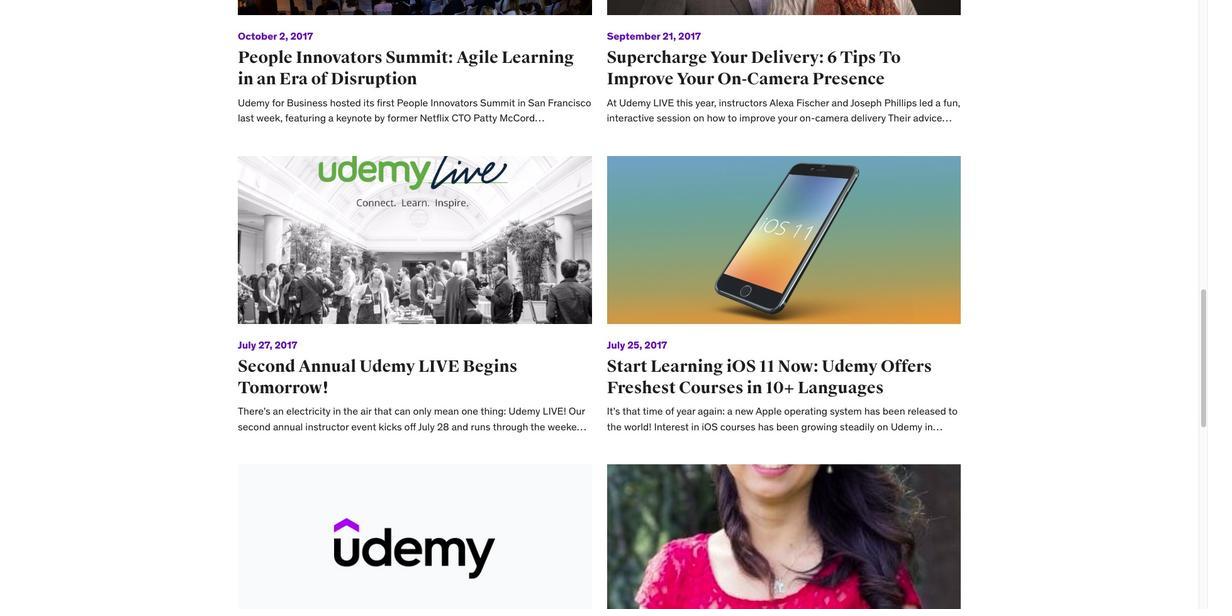 Task type: describe. For each thing, give the bounding box(es) containing it.
live,
[[508, 436, 532, 448]]

and inside there's an electricity in the air that can only mean one thing: udemy live! our second annual instructor event kicks off july 28 and runs through the weekend here in san francisco as we learned at our inaugural udemy live, nothing can match the experience of bringing this group together in person many (if not...
[[452, 420, 469, 433]]

21,
[[663, 30, 676, 42]]

to right how at top right
[[728, 112, 737, 124]]

tomorrow!
[[238, 377, 329, 398]]

year
[[677, 405, 696, 418]]

udemy inside at udemy live this year, instructors alexa fischer and joseph phillips led a fun, interactive session on how to improve your on-camera delivery their advice was so well-received by attendees, we wanted to share it with everyone else who couldn't make it to san francisco for the conference if you're thinking of...
[[619, 96, 651, 109]]

start
[[607, 356, 648, 377]]

instructors inside it's that time of year again: a new apple operating system has been released to the world! interest in ios courses has been growing steadily on udemy in recent years, so this is a big event for us we've been working hard with our top development instructors to ensure students at all levels can access the...
[[668, 451, 717, 464]]

1 vertical spatial can
[[571, 436, 587, 448]]

who
[[607, 142, 626, 155]]

this inside there's an electricity in the air that can only mean one thing: udemy live! our second annual instructor event kicks off july 28 and runs through the weekend here in san francisco as we learned at our inaugural udemy live, nothing can match the experience of bringing this group together in person many (if not...
[[388, 451, 405, 464]]

francisco inside at udemy live this year, instructors alexa fischer and joseph phillips led a fun, interactive session on how to improve your on-camera delivery their advice was so well-received by attendees, we wanted to share it with everyone else who couldn't make it to san francisco for the conference if you're thinking of...
[[734, 142, 777, 155]]

interest
[[654, 420, 689, 433]]

2017 for second
[[275, 338, 298, 351]]

recent
[[607, 436, 636, 448]]

nothing
[[534, 436, 569, 448]]

received
[[662, 127, 700, 140]]

september
[[607, 30, 661, 42]]

an inside people innovators summit: agile learning in an era of disruption
[[257, 69, 276, 89]]

0 horizontal spatial a
[[709, 436, 714, 448]]

year,
[[696, 96, 717, 109]]

again:
[[698, 405, 725, 418]]

2017 for people
[[291, 30, 313, 42]]

july 27, 2017
[[238, 338, 298, 351]]

well-
[[640, 127, 662, 140]]

1 vertical spatial been
[[777, 420, 799, 433]]

supercharge
[[607, 47, 707, 68]]

was
[[607, 127, 625, 140]]

here
[[238, 436, 258, 448]]

everyone
[[886, 127, 927, 140]]

camera
[[747, 69, 810, 89]]

to right released
[[949, 405, 958, 418]]

live inside at udemy live this year, instructors alexa fischer and joseph phillips led a fun, interactive session on how to improve your on-camera delivery their advice was so well-received by attendees, we wanted to share it with everyone else who couldn't make it to san francisco for the conference if you're thinking of...
[[654, 96, 674, 109]]

on-
[[718, 69, 747, 89]]

that inside it's that time of year again: a new apple operating system has been released to the world! interest in ios courses has been growing steadily on udemy in recent years, so this is a big event for us we've been working hard with our top development instructors to ensure students at all levels can access the...
[[623, 405, 641, 418]]

delivery
[[851, 112, 886, 124]]

people innovators summit: agile learning in an era of disruption
[[238, 47, 575, 89]]

start learning ios 11 now: udemy offers freshest courses in 10+ languages link
[[607, 356, 933, 398]]

thinking
[[902, 142, 939, 155]]

of inside there's an electricity in the air that can only mean one thing: udemy live! our second annual instructor event kicks off july 28 and runs through the weekend here in san francisco as we learned at our inaugural udemy live, nothing can match the experience of bringing this group together in person many (if not...
[[338, 451, 346, 464]]

improve
[[740, 112, 776, 124]]

world!
[[624, 420, 652, 433]]

courses
[[721, 420, 756, 433]]

the...
[[910, 451, 932, 464]]

if
[[864, 142, 870, 155]]

the inside at udemy live this year, instructors alexa fischer and joseph phillips led a fun, interactive session on how to improve your on-camera delivery their advice was so well-received by attendees, we wanted to share it with everyone else who couldn't make it to san francisco for the conference if you're thinking of...
[[794, 142, 809, 155]]

joseph
[[851, 96, 882, 109]]

that inside there's an electricity in the air that can only mean one thing: udemy live! our second annual instructor event kicks off july 28 and runs through the weekend here in san francisco as we learned at our inaugural udemy live, nothing can match the experience of bringing this group together in person many (if not...
[[374, 405, 392, 418]]

alexa
[[770, 96, 794, 109]]

electricity
[[286, 405, 331, 418]]

in inside start learning ios 11 now: udemy offers freshest courses in 10+ languages
[[747, 377, 763, 398]]

there's an electricity in the air that can only mean one thing: udemy live! our second annual instructor event kicks off july 28 and runs through the weekend here in san francisco as we learned at our inaugural udemy live, nothing can match the experience of bringing this group together in person many (if not...
[[238, 405, 589, 464]]

to down big
[[719, 451, 728, 464]]

your up year,
[[677, 69, 715, 89]]

languages
[[798, 377, 884, 398]]

steadily
[[840, 420, 875, 433]]

start learning ios 11 now: udemy offers freshest courses in 10+ languages
[[607, 356, 933, 398]]

ios inside start learning ios 11 now: udemy offers freshest courses in 10+ languages
[[727, 356, 756, 377]]

you're
[[873, 142, 900, 155]]

san inside at udemy live this year, instructors alexa fischer and joseph phillips led a fun, interactive session on how to improve your on-camera delivery their advice was so well-received by attendees, we wanted to share it with everyone else who couldn't make it to san francisco for the conference if you're thinking of...
[[714, 142, 731, 155]]

for inside it's that time of year again: a new apple operating system has been released to the world! interest in ios courses has been growing steadily on udemy in recent years, so this is a big event for us we've been working hard with our top development instructors to ensure students at all levels can access the...
[[761, 436, 773, 448]]

time
[[643, 405, 663, 418]]

this inside at udemy live this year, instructors alexa fischer and joseph phillips led a fun, interactive session on how to improve your on-camera delivery their advice was so well-received by attendees, we wanted to share it with everyone else who couldn't make it to san francisco for the conference if you're thinking of...
[[677, 96, 693, 109]]

instructor
[[306, 420, 349, 433]]

is
[[699, 436, 707, 448]]

their
[[889, 112, 911, 124]]

at inside there's an electricity in the air that can only mean one thing: udemy live! our second annual instructor event kicks off july 28 and runs through the weekend here in san francisco as we learned at our inaugural udemy live, nothing can match the experience of bringing this group together in person many (if not...
[[402, 436, 411, 448]]

1 horizontal spatial has
[[865, 405, 881, 418]]

in left 'person'
[[477, 451, 485, 464]]

together
[[436, 451, 475, 464]]

july for second annual udemy live begins tomorrow!
[[238, 338, 256, 351]]

summit:
[[386, 47, 454, 68]]

system
[[830, 405, 862, 418]]

else
[[929, 127, 947, 140]]

now:
[[778, 356, 819, 377]]

annual
[[273, 420, 303, 433]]

disruption
[[331, 69, 417, 89]]

growing
[[802, 420, 838, 433]]

it's that time of year again: a new apple operating system has been released to the world! interest in ios courses has been growing steadily on udemy in recent years, so this is a big event for us we've been working hard with our top development instructors to ensure students at all levels can access the...
[[607, 405, 958, 464]]

6
[[828, 47, 838, 68]]

so inside at udemy live this year, instructors alexa fischer and joseph phillips led a fun, interactive session on how to improve your on-camera delivery their advice was so well-received by attendees, we wanted to share it with everyone else who couldn't make it to san francisco for the conference if you're thinking of...
[[627, 127, 638, 140]]

kicks
[[379, 420, 402, 433]]

for inside at udemy live this year, instructors alexa fischer and joseph phillips led a fun, interactive session on how to improve your on-camera delivery their advice was so well-received by attendees, we wanted to share it with everyone else who couldn't make it to san francisco for the conference if you're thinking of...
[[779, 142, 792, 155]]

we've
[[788, 436, 815, 448]]

inaugural
[[430, 436, 472, 448]]

top
[[942, 436, 957, 448]]

we inside at udemy live this year, instructors alexa fischer and joseph phillips led a fun, interactive session on how to improve your on-camera delivery their advice was so well-received by attendees, we wanted to share it with everyone else who couldn't make it to san francisco for the conference if you're thinking of...
[[766, 127, 779, 140]]

udemy up through
[[509, 405, 541, 418]]

presence
[[813, 69, 885, 89]]

the inside it's that time of year again: a new apple operating system has been released to the world! interest in ios courses has been growing steadily on udemy in recent years, so this is a big event for us we've been working hard with our top development instructors to ensure students at all levels can access the...
[[607, 420, 622, 433]]

couldn't
[[628, 142, 664, 155]]

interactive
[[607, 112, 655, 124]]

only
[[413, 405, 432, 418]]

0 horizontal spatial can
[[395, 405, 411, 418]]

second
[[238, 420, 271, 433]]

begins
[[463, 356, 518, 377]]

second
[[238, 356, 296, 377]]

improve
[[607, 69, 674, 89]]

conference
[[811, 142, 862, 155]]

experience
[[286, 451, 335, 464]]

july for start learning ios 11 now: udemy offers freshest courses in 10+ languages
[[607, 338, 626, 351]]

an inside there's an electricity in the air that can only mean one thing: udemy live! our second annual instructor event kicks off july 28 and runs through the weekend here in san francisco as we learned at our inaugural udemy live, nothing can match the experience of bringing this group together in person many (if not...
[[273, 405, 284, 418]]

event inside it's that time of year again: a new apple operating system has been released to the world! interest in ios courses has been growing steadily on udemy in recent years, so this is a big event for us we've been working hard with our top development instructors to ensure students at all levels can access the...
[[733, 436, 758, 448]]

live inside second annual udemy live begins tomorrow!
[[419, 356, 460, 377]]

september 21, 2017
[[607, 30, 701, 42]]

courses
[[679, 377, 744, 398]]

our
[[569, 405, 585, 418]]

runs
[[471, 420, 491, 433]]

october
[[238, 30, 277, 42]]

by
[[703, 127, 713, 140]]

not...
[[559, 451, 581, 464]]

2017 for supercharge
[[679, 30, 701, 42]]

in inside people innovators summit: agile learning in an era of disruption
[[238, 69, 254, 89]]



Task type: vqa. For each thing, say whether or not it's contained in the screenshot.
last inside the If your last week was anything like mine, it was a blur of "what day is it," "Happy New Year to you too," and "2019 is the year of _______" It's a classic case of trying to get back in the groove with fresh new goals while also nursing the holiday hangover The air is full of high hopes for becoming...
no



Task type: locate. For each thing, give the bounding box(es) containing it.
can up the 'off' on the left of the page
[[395, 405, 411, 418]]

0 horizontal spatial event
[[351, 420, 376, 433]]

0 horizontal spatial francisco
[[291, 436, 334, 448]]

annual
[[299, 356, 356, 377]]

0 vertical spatial we
[[766, 127, 779, 140]]

at udemy live this year, instructors alexa fischer and joseph phillips led a fun, interactive session on how to improve your on-camera delivery their advice was so well-received by attendees, we wanted to share it with everyone else who couldn't make it to san francisco for the conference if you're thinking of...
[[607, 96, 961, 155]]

the left air
[[343, 405, 358, 418]]

1 horizontal spatial july
[[418, 420, 435, 433]]

session
[[657, 112, 691, 124]]

udemy inside start learning ios 11 now: udemy offers freshest courses in 10+ languages
[[822, 356, 878, 377]]

udemy up languages
[[822, 356, 878, 377]]

people innovators summit: agile learning in an era of disruption link
[[238, 47, 575, 89]]

1 vertical spatial so
[[667, 436, 678, 448]]

has up steadily
[[865, 405, 881, 418]]

0 horizontal spatial at
[[402, 436, 411, 448]]

we inside there's an electricity in the air that can only mean one thing: udemy live! our second annual instructor event kicks off july 28 and runs through the weekend here in san francisco as we learned at our inaugural udemy live, nothing can match the experience of bringing this group together in person many (if not...
[[350, 436, 363, 448]]

july
[[238, 338, 256, 351], [607, 338, 626, 351], [418, 420, 435, 433]]

1 horizontal spatial can
[[571, 436, 587, 448]]

of inside it's that time of year again: a new apple operating system has been released to the world! interest in ios courses has been growing steadily on udemy in recent years, so this is a big event for us we've been working hard with our top development instructors to ensure students at all levels can access the...
[[666, 405, 674, 418]]

in down the 11 on the bottom right of the page
[[747, 377, 763, 398]]

0 vertical spatial can
[[395, 405, 411, 418]]

udemy up hard on the bottom of the page
[[891, 420, 923, 433]]

july down the only
[[418, 420, 435, 433]]

weekend
[[548, 420, 589, 433]]

0 vertical spatial event
[[351, 420, 376, 433]]

on inside at udemy live this year, instructors alexa fischer and joseph phillips led a fun, interactive session on how to improve your on-camera delivery their advice was so well-received by attendees, we wanted to share it with everyone else who couldn't make it to san francisco for the conference if you're thinking of...
[[694, 112, 705, 124]]

that
[[374, 405, 392, 418], [623, 405, 641, 418]]

years,
[[639, 436, 665, 448]]

2 horizontal spatial a
[[936, 96, 941, 109]]

tips
[[841, 47, 877, 68]]

been up all
[[817, 436, 840, 448]]

thing:
[[481, 405, 506, 418]]

0 horizontal spatial of
[[311, 69, 328, 89]]

0 horizontal spatial ios
[[702, 420, 718, 433]]

0 horizontal spatial that
[[374, 405, 392, 418]]

in up instructor
[[333, 405, 341, 418]]

with up "the..."
[[904, 436, 923, 448]]

instructors up improve
[[719, 96, 768, 109]]

at
[[402, 436, 411, 448], [806, 451, 815, 464]]

of inside people innovators summit: agile learning in an era of disruption
[[311, 69, 328, 89]]

been up hard on the bottom of the page
[[883, 405, 906, 418]]

25,
[[628, 338, 643, 351]]

for down wanted
[[779, 142, 792, 155]]

advice
[[914, 112, 943, 124]]

has down apple
[[758, 420, 774, 433]]

2 that from the left
[[623, 405, 641, 418]]

your
[[711, 47, 748, 68], [677, 69, 715, 89]]

0 horizontal spatial san
[[271, 436, 288, 448]]

0 horizontal spatial we
[[350, 436, 363, 448]]

1 horizontal spatial live
[[654, 96, 674, 109]]

san down 'attendees,'
[[714, 142, 731, 155]]

with inside at udemy live this year, instructors alexa fischer and joseph phillips led a fun, interactive session on how to improve your on-camera delivery their advice was so well-received by attendees, we wanted to share it with everyone else who couldn't make it to san francisco for the conference if you're thinking of...
[[864, 127, 883, 140]]

has
[[865, 405, 881, 418], [758, 420, 774, 433]]

0 vertical spatial san
[[714, 142, 731, 155]]

1 vertical spatial learning
[[651, 356, 724, 377]]

a inside at udemy live this year, instructors alexa fischer and joseph phillips led a fun, interactive session on how to improve your on-camera delivery their advice was so well-received by attendees, we wanted to share it with everyone else who couldn't make it to san francisco for the conference if you're thinking of...
[[936, 96, 941, 109]]

learning inside start learning ios 11 now: udemy offers freshest courses in 10+ languages
[[651, 356, 724, 377]]

camera
[[816, 112, 849, 124]]

1 horizontal spatial event
[[733, 436, 758, 448]]

fun,
[[944, 96, 961, 109]]

1 vertical spatial at
[[806, 451, 815, 464]]

of right era
[[311, 69, 328, 89]]

0 vertical spatial for
[[779, 142, 792, 155]]

it right share
[[856, 127, 862, 140]]

a right the is
[[709, 436, 714, 448]]

air
[[361, 405, 372, 418]]

group
[[407, 451, 434, 464]]

2017 right the 27,
[[275, 338, 298, 351]]

agile
[[457, 47, 499, 68]]

1 vertical spatial san
[[271, 436, 288, 448]]

0 horizontal spatial been
[[777, 420, 799, 433]]

2017
[[291, 30, 313, 42], [679, 30, 701, 42], [275, 338, 298, 351], [645, 338, 668, 351]]

event down air
[[351, 420, 376, 433]]

1 horizontal spatial a
[[728, 405, 733, 418]]

0 vertical spatial this
[[677, 96, 693, 109]]

0 vertical spatial been
[[883, 405, 906, 418]]

us
[[776, 436, 786, 448]]

francisco down 'attendees,'
[[734, 142, 777, 155]]

1 vertical spatial this
[[680, 436, 697, 448]]

our left top
[[925, 436, 940, 448]]

1 horizontal spatial instructors
[[719, 96, 768, 109]]

san
[[714, 142, 731, 155], [271, 436, 288, 448]]

as
[[337, 436, 348, 448]]

1 horizontal spatial san
[[714, 142, 731, 155]]

0 vertical spatial of
[[311, 69, 328, 89]]

our up group
[[413, 436, 428, 448]]

san down annual
[[271, 436, 288, 448]]

1 vertical spatial of
[[666, 405, 674, 418]]

this left the is
[[680, 436, 697, 448]]

1 vertical spatial ios
[[702, 420, 718, 433]]

second annual udemy live begins tomorrow!
[[238, 356, 518, 398]]

in
[[238, 69, 254, 89], [747, 377, 763, 398], [333, 405, 341, 418], [692, 420, 700, 433], [925, 420, 933, 433], [261, 436, 269, 448], [477, 451, 485, 464]]

attendees,
[[716, 127, 764, 140]]

on inside it's that time of year again: a new apple operating system has been released to the world! interest in ios courses has been growing steadily on udemy in recent years, so this is a big event for us we've been working hard with our top development instructors to ensure students at all levels can access the...
[[878, 420, 889, 433]]

2 vertical spatial can
[[858, 451, 874, 464]]

1 vertical spatial it
[[694, 142, 700, 155]]

0 vertical spatial has
[[865, 405, 881, 418]]

1 our from the left
[[413, 436, 428, 448]]

an up annual
[[273, 405, 284, 418]]

in up the is
[[692, 420, 700, 433]]

1 horizontal spatial that
[[623, 405, 641, 418]]

many
[[521, 451, 545, 464]]

in right here
[[261, 436, 269, 448]]

your up on-
[[711, 47, 748, 68]]

1 horizontal spatial of
[[338, 451, 346, 464]]

event inside there's an electricity in the air that can only mean one thing: udemy live! our second annual instructor event kicks off july 28 and runs through the weekend here in san francisco as we learned at our inaugural udemy live, nothing can match the experience of bringing this group together in person many (if not...
[[351, 420, 376, 433]]

been
[[883, 405, 906, 418], [777, 420, 799, 433], [817, 436, 840, 448]]

mean
[[434, 405, 459, 418]]

our inside it's that time of year again: a new apple operating system has been released to the world! interest in ios courses has been growing steadily on udemy in recent years, so this is a big event for us we've been working hard with our top development instructors to ensure students at all levels can access the...
[[925, 436, 940, 448]]

learning up courses
[[651, 356, 724, 377]]

the up nothing
[[531, 420, 546, 433]]

instructors
[[719, 96, 768, 109], [668, 451, 717, 464]]

1 vertical spatial instructors
[[668, 451, 717, 464]]

udemy down runs
[[474, 436, 506, 448]]

live
[[654, 96, 674, 109], [419, 356, 460, 377]]

1 horizontal spatial francisco
[[734, 142, 777, 155]]

fischer
[[797, 96, 830, 109]]

0 vertical spatial instructors
[[719, 96, 768, 109]]

event up ensure
[[733, 436, 758, 448]]

to down by
[[702, 142, 711, 155]]

1 horizontal spatial at
[[806, 451, 815, 464]]

0 horizontal spatial it
[[694, 142, 700, 155]]

of down as
[[338, 451, 346, 464]]

of...
[[941, 142, 957, 155]]

july left 25,
[[607, 338, 626, 351]]

1 horizontal spatial for
[[779, 142, 792, 155]]

0 vertical spatial a
[[936, 96, 941, 109]]

that right air
[[374, 405, 392, 418]]

the
[[794, 142, 809, 155], [343, 405, 358, 418], [531, 420, 546, 433], [607, 420, 622, 433], [268, 451, 283, 464]]

1 vertical spatial with
[[904, 436, 923, 448]]

make
[[667, 142, 691, 155]]

0 vertical spatial ios
[[727, 356, 756, 377]]

live up the 'session'
[[654, 96, 674, 109]]

can inside it's that time of year again: a new apple operating system has been released to the world! interest in ios courses has been growing steadily on udemy in recent years, so this is a big event for us we've been working hard with our top development instructors to ensure students at all levels can access the...
[[858, 451, 874, 464]]

udemy inside it's that time of year again: a new apple operating system has been released to the world! interest in ios courses has been growing steadily on udemy in recent years, so this is a big event for us we've been working hard with our top development instructors to ensure students at all levels can access the...
[[891, 420, 923, 433]]

with down delivery
[[864, 127, 883, 140]]

2017 right 21, on the right of page
[[679, 30, 701, 42]]

and right 28 at the left of page
[[452, 420, 469, 433]]

at down the 'off' on the left of the page
[[402, 436, 411, 448]]

to
[[880, 47, 901, 68]]

2 vertical spatial a
[[709, 436, 714, 448]]

udemy up "interactive"
[[619, 96, 651, 109]]

new
[[735, 405, 754, 418]]

2017 right 25,
[[645, 338, 668, 351]]

1 vertical spatial francisco
[[291, 436, 334, 448]]

1 horizontal spatial our
[[925, 436, 940, 448]]

wanted
[[781, 127, 815, 140]]

july 25, 2017
[[607, 338, 668, 351]]

2 horizontal spatial of
[[666, 405, 674, 418]]

second annual udemy live begins tomorrow! link
[[238, 356, 518, 398]]

for left us
[[761, 436, 773, 448]]

we right as
[[350, 436, 363, 448]]

1 horizontal spatial on
[[878, 420, 889, 433]]

2 horizontal spatial can
[[858, 451, 874, 464]]

on up hard on the bottom of the page
[[878, 420, 889, 433]]

1 vertical spatial live
[[419, 356, 460, 377]]

1 horizontal spatial with
[[904, 436, 923, 448]]

francisco inside there's an electricity in the air that can only mean one thing: udemy live! our second annual instructor event kicks off july 28 and runs through the weekend here in san francisco as we learned at our inaugural udemy live, nothing can match the experience of bringing this group together in person many (if not...
[[291, 436, 334, 448]]

person
[[488, 451, 519, 464]]

that up world!
[[623, 405, 641, 418]]

live!
[[543, 405, 567, 418]]

can up not...
[[571, 436, 587, 448]]

1 horizontal spatial and
[[832, 96, 849, 109]]

0 vertical spatial on
[[694, 112, 705, 124]]

our
[[413, 436, 428, 448], [925, 436, 940, 448]]

to
[[728, 112, 737, 124], [817, 127, 826, 140], [702, 142, 711, 155], [949, 405, 958, 418], [719, 451, 728, 464]]

ios
[[727, 356, 756, 377], [702, 420, 718, 433]]

in down people
[[238, 69, 254, 89]]

been up us
[[777, 420, 799, 433]]

0 horizontal spatial instructors
[[668, 451, 717, 464]]

0 vertical spatial francisco
[[734, 142, 777, 155]]

0 horizontal spatial learning
[[502, 47, 575, 68]]

0 vertical spatial with
[[864, 127, 883, 140]]

at left all
[[806, 451, 815, 464]]

we down improve
[[766, 127, 779, 140]]

francisco up experience
[[291, 436, 334, 448]]

and up the camera
[[832, 96, 849, 109]]

ios down again:
[[702, 420, 718, 433]]

july left the 27,
[[238, 338, 256, 351]]

and inside at udemy live this year, instructors alexa fischer and joseph phillips led a fun, interactive session on how to improve your on-camera delivery their advice was so well-received by attendees, we wanted to share it with everyone else who couldn't make it to san francisco for the conference if you're thinking of...
[[832, 96, 849, 109]]

udemy up air
[[360, 356, 415, 377]]

2 vertical spatial of
[[338, 451, 346, 464]]

0 horizontal spatial our
[[413, 436, 428, 448]]

instructors down the is
[[668, 451, 717, 464]]

it right make
[[694, 142, 700, 155]]

0 vertical spatial live
[[654, 96, 674, 109]]

0 vertical spatial it
[[856, 127, 862, 140]]

the down wanted
[[794, 142, 809, 155]]

levels
[[830, 451, 855, 464]]

innovators
[[296, 47, 383, 68]]

supercharge your delivery: 6 tips to improve your on-camera presence
[[607, 47, 901, 89]]

of up the interest
[[666, 405, 674, 418]]

2 our from the left
[[925, 436, 940, 448]]

2 vertical spatial been
[[817, 436, 840, 448]]

access
[[876, 451, 907, 464]]

1 vertical spatial has
[[758, 420, 774, 433]]

so down "interactive"
[[627, 127, 638, 140]]

0 horizontal spatial has
[[758, 420, 774, 433]]

offers
[[881, 356, 933, 377]]

one
[[462, 405, 479, 418]]

july inside there's an electricity in the air that can only mean one thing: udemy live! our second annual instructor event kicks off july 28 and runs through the weekend here in san francisco as we learned at our inaugural udemy live, nothing can match the experience of bringing this group together in person many (if not...
[[418, 420, 435, 433]]

freshest
[[607, 377, 676, 398]]

1 vertical spatial and
[[452, 420, 469, 433]]

1 horizontal spatial ios
[[727, 356, 756, 377]]

0 horizontal spatial live
[[419, 356, 460, 377]]

0 horizontal spatial on
[[694, 112, 705, 124]]

0 horizontal spatial with
[[864, 127, 883, 140]]

0 vertical spatial learning
[[502, 47, 575, 68]]

the right match on the left of page
[[268, 451, 283, 464]]

there's
[[238, 405, 271, 418]]

san inside there's an electricity in the air that can only mean one thing: udemy live! our second annual instructor event kicks off july 28 and runs through the weekend here in san francisco as we learned at our inaugural udemy live, nothing can match the experience of bringing this group together in person many (if not...
[[271, 436, 288, 448]]

live up 'mean' on the bottom left
[[419, 356, 460, 377]]

udemy inside second annual udemy live begins tomorrow!
[[360, 356, 415, 377]]

an down people
[[257, 69, 276, 89]]

in down released
[[925, 420, 933, 433]]

0 horizontal spatial for
[[761, 436, 773, 448]]

so down the interest
[[667, 436, 678, 448]]

28
[[437, 420, 449, 433]]

can down the working
[[858, 451, 874, 464]]

2 horizontal spatial july
[[607, 338, 626, 351]]

1 vertical spatial on
[[878, 420, 889, 433]]

1 vertical spatial event
[[733, 436, 758, 448]]

0 horizontal spatial and
[[452, 420, 469, 433]]

0 horizontal spatial so
[[627, 127, 638, 140]]

this up the 'session'
[[677, 96, 693, 109]]

so
[[627, 127, 638, 140], [667, 436, 678, 448]]

0 vertical spatial so
[[627, 127, 638, 140]]

our inside there's an electricity in the air that can only mean one thing: udemy live! our second annual instructor event kicks off july 28 and runs through the weekend here in san francisco as we learned at our inaugural udemy live, nothing can match the experience of bringing this group together in person many (if not...
[[413, 436, 428, 448]]

0 vertical spatial and
[[832, 96, 849, 109]]

supercharge your delivery: 6 tips to improve your on-camera presence link
[[607, 47, 901, 89]]

on-
[[800, 112, 816, 124]]

1 vertical spatial a
[[728, 405, 733, 418]]

2017 right the 2,
[[291, 30, 313, 42]]

this inside it's that time of year again: a new apple operating system has been released to the world! interest in ios courses has been growing steadily on udemy in recent years, so this is a big event for us we've been working hard with our top development instructors to ensure students at all levels can access the...
[[680, 436, 697, 448]]

0 vertical spatial at
[[402, 436, 411, 448]]

a right led
[[936, 96, 941, 109]]

learning inside people innovators summit: agile learning in an era of disruption
[[502, 47, 575, 68]]

how
[[707, 112, 726, 124]]

1 vertical spatial an
[[273, 405, 284, 418]]

october 2, 2017
[[238, 30, 313, 42]]

for
[[779, 142, 792, 155], [761, 436, 773, 448]]

on down year,
[[694, 112, 705, 124]]

with inside it's that time of year again: a new apple operating system has been released to the world! interest in ios courses has been growing steadily on udemy in recent years, so this is a big event for us we've been working hard with our top development instructors to ensure students at all levels can access the...
[[904, 436, 923, 448]]

instructors inside at udemy live this year, instructors alexa fischer and joseph phillips led a fun, interactive session on how to improve your on-camera delivery their advice was so well-received by attendees, we wanted to share it with everyone else who couldn't make it to san francisco for the conference if you're thinking of...
[[719, 96, 768, 109]]

match
[[238, 451, 266, 464]]

so inside it's that time of year again: a new apple operating system has been released to the world! interest in ios courses has been growing steadily on udemy in recent years, so this is a big event for us we've been working hard with our top development instructors to ensure students at all levels can access the...
[[667, 436, 678, 448]]

learning
[[502, 47, 575, 68], [651, 356, 724, 377]]

1 horizontal spatial learning
[[651, 356, 724, 377]]

big
[[717, 436, 731, 448]]

0 vertical spatial an
[[257, 69, 276, 89]]

1 horizontal spatial we
[[766, 127, 779, 140]]

ios inside it's that time of year again: a new apple operating system has been released to the world! interest in ios courses has been growing steadily on udemy in recent years, so this is a big event for us we've been working hard with our top development instructors to ensure students at all levels can access the...
[[702, 420, 718, 433]]

1 horizontal spatial so
[[667, 436, 678, 448]]

2 vertical spatial this
[[388, 451, 405, 464]]

a left new
[[728, 405, 733, 418]]

1 horizontal spatial it
[[856, 127, 862, 140]]

ios left the 11 on the bottom right of the page
[[727, 356, 756, 377]]

people
[[238, 47, 293, 68]]

0 horizontal spatial july
[[238, 338, 256, 351]]

1 vertical spatial we
[[350, 436, 363, 448]]

2 horizontal spatial been
[[883, 405, 906, 418]]

off
[[405, 420, 416, 433]]

it's
[[607, 405, 620, 418]]

2017 for start
[[645, 338, 668, 351]]

1 horizontal spatial been
[[817, 436, 840, 448]]

to down the camera
[[817, 127, 826, 140]]

operating
[[785, 405, 828, 418]]

learning right agile at left top
[[502, 47, 575, 68]]

learned
[[366, 436, 399, 448]]

1 vertical spatial for
[[761, 436, 773, 448]]

share
[[828, 127, 853, 140]]

at inside it's that time of year again: a new apple operating system has been released to the world! interest in ios courses has been growing steadily on udemy in recent years, so this is a big event for us we've been working hard with our top development instructors to ensure students at all levels can access the...
[[806, 451, 815, 464]]

working
[[842, 436, 878, 448]]

led
[[920, 96, 934, 109]]

this down learned
[[388, 451, 405, 464]]

1 that from the left
[[374, 405, 392, 418]]

the down it's
[[607, 420, 622, 433]]



